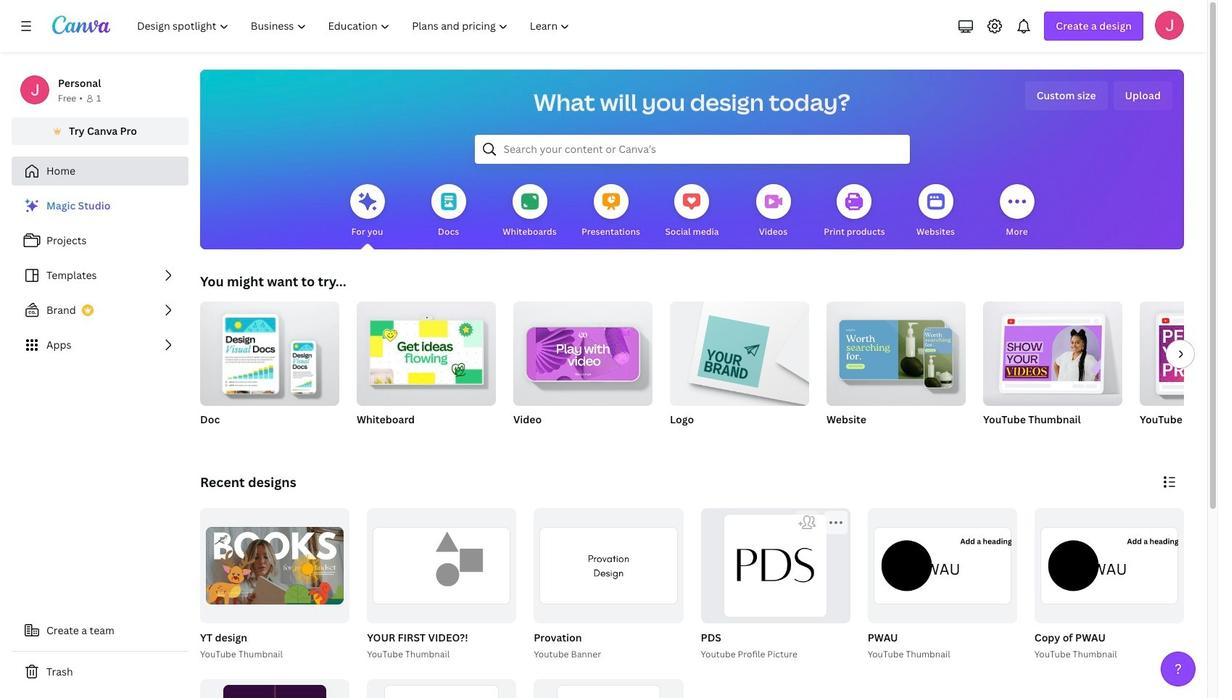 Task type: locate. For each thing, give the bounding box(es) containing it.
None search field
[[475, 135, 910, 164]]

Search search field
[[504, 136, 881, 163]]

list
[[12, 191, 189, 360]]

group
[[200, 296, 339, 445], [200, 296, 339, 406], [357, 296, 496, 445], [357, 296, 496, 406], [513, 296, 653, 445], [513, 296, 653, 406], [670, 296, 809, 445], [670, 296, 809, 406], [827, 296, 966, 445], [827, 296, 966, 406], [983, 296, 1122, 445], [983, 296, 1122, 406], [1140, 302, 1218, 445], [1140, 302, 1218, 406], [197, 508, 350, 662], [200, 508, 350, 623], [364, 508, 516, 662], [367, 508, 516, 623], [531, 508, 683, 662], [698, 508, 850, 662], [701, 508, 850, 623], [865, 508, 1017, 662], [868, 508, 1017, 623], [1032, 508, 1184, 662], [1034, 508, 1184, 623], [200, 679, 350, 698], [367, 679, 516, 698], [534, 679, 683, 698]]



Task type: vqa. For each thing, say whether or not it's contained in the screenshot.
Mac
no



Task type: describe. For each thing, give the bounding box(es) containing it.
james peterson image
[[1155, 11, 1184, 40]]

top level navigation element
[[128, 12, 583, 41]]



